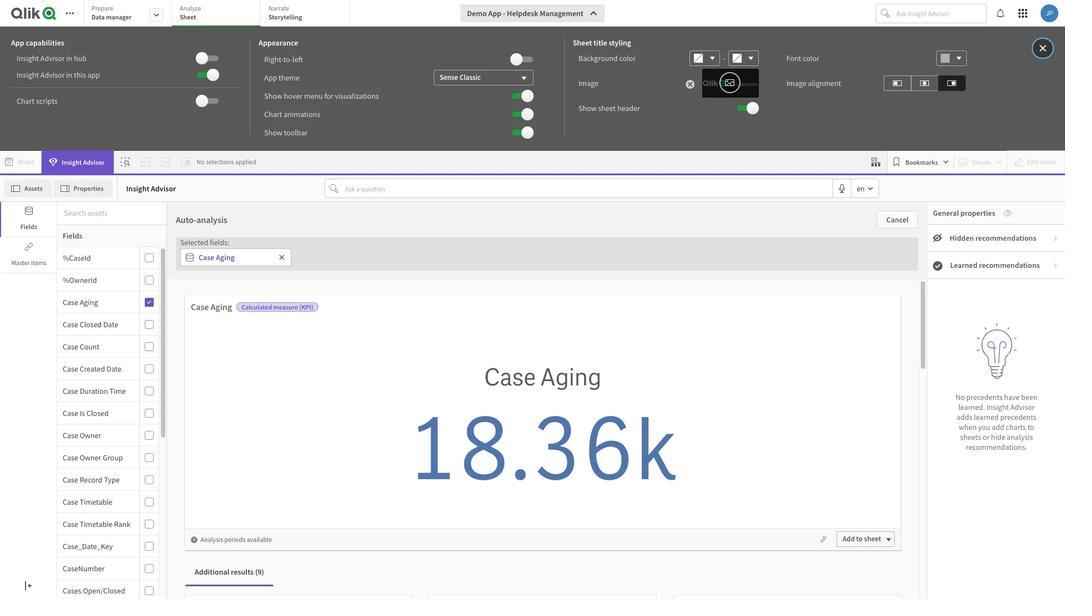 Task type: describe. For each thing, give the bounding box(es) containing it.
in for hub
[[66, 53, 72, 63]]

applied
[[235, 158, 256, 166]]

show for show hover menu for visualizations
[[264, 91, 282, 101]]

%ownerid
[[63, 275, 97, 285]]

menu
[[304, 91, 323, 101]]

app capabilities
[[11, 38, 64, 48]]

casenumber menu item
[[57, 558, 159, 580]]

recommendations for learned recommendations
[[979, 260, 1040, 270]]

open & resolved cases over time
[[6, 493, 142, 505]]

deselect field image
[[279, 254, 285, 261]]

analysis periods available
[[201, 535, 272, 543]]

case aging 18.36k
[[406, 362, 679, 506]]

management
[[540, 8, 583, 18]]

prepare
[[92, 4, 113, 12]]

cancel button
[[877, 211, 918, 229]]

cases inside "open cases vs duration * bubble size represents number of high priority open cases"
[[29, 271, 53, 282]]

%ownerid menu item
[[57, 269, 159, 291]]

header
[[617, 103, 640, 113]]

high priority cases 72
[[97, 197, 259, 265]]

case record type menu item
[[57, 469, 159, 491]]

0 vertical spatial precedents
[[966, 392, 1003, 402]]

18.36k application
[[0, 0, 1065, 599]]

by
[[493, 271, 502, 282]]

case created date
[[63, 364, 121, 374]]

advisor inside dropdown button
[[83, 158, 105, 166]]

duration inside menu item
[[80, 386, 108, 396]]

case duration time button
[[57, 386, 137, 396]]

additional results (9) button
[[186, 559, 273, 586]]

advisor down insight advisor in hub
[[40, 70, 65, 80]]

case for case timetable menu item
[[63, 497, 78, 507]]

have
[[1004, 392, 1020, 402]]

advisor up auto-
[[151, 183, 176, 193]]

menu inside the 18.36k application
[[57, 247, 167, 599]]

master
[[11, 259, 30, 267]]

help image
[[995, 210, 1011, 216]]

image alignment
[[786, 78, 841, 88]]

properties
[[961, 208, 995, 218]]

%caseid menu item
[[57, 247, 159, 269]]

right-to-left
[[264, 54, 303, 64]]

high
[[97, 197, 137, 222]]

medium priority cases 142
[[433, 197, 623, 265]]

advisor inside no precedents have been learned. insight advisor adds learned precedents when you add charts to sheets or hide analysis recommendations.
[[1011, 402, 1035, 412]]

toolbar containing demo app - helpdesk management
[[0, 0, 1065, 151]]

142
[[499, 222, 558, 265]]

date for case created date
[[107, 364, 121, 374]]

learned.
[[959, 402, 985, 412]]

assets button
[[4, 179, 51, 197]]

small image inside learned recommendations "button"
[[933, 261, 943, 270]]

chart for chart scripts
[[17, 96, 35, 106]]

open for open cases by priority type
[[444, 271, 465, 282]]

case is closed menu item
[[57, 402, 159, 424]]

cases inside menu item
[[63, 586, 81, 596]]

1 horizontal spatial fields
[[63, 231, 82, 241]]

animations
[[284, 109, 320, 119]]

1 vertical spatial -
[[723, 53, 725, 63]]

small image inside hidden recommendations button
[[1052, 235, 1059, 242]]

date for case closed date
[[103, 319, 118, 329]]

data
[[92, 13, 105, 21]]

chart for chart animations
[[264, 109, 282, 119]]

case record type button
[[57, 475, 137, 485]]

case is closed button
[[57, 408, 137, 418]]

analysis
[[201, 535, 223, 543]]

general properties
[[933, 208, 995, 218]]

helpdesk
[[507, 8, 538, 18]]

open for open cases vs duration * bubble size represents number of high priority open cases
[[6, 271, 27, 282]]

case for case aging menu item
[[63, 297, 78, 307]]

owner for case owner
[[80, 430, 101, 440]]

case count
[[63, 341, 99, 351]]

case for case closed date menu item
[[63, 319, 78, 329]]

show for show toolbar
[[264, 127, 282, 137]]

advisor down the capabilities
[[40, 53, 65, 63]]

cases open/closed menu item
[[57, 580, 159, 599]]

sheet inside button
[[864, 534, 881, 544]]

case timetable menu item
[[57, 491, 159, 513]]

insight inside dropdown button
[[62, 158, 82, 166]]

font
[[786, 53, 801, 63]]

case owner group button
[[57, 452, 137, 462]]

0 horizontal spatial sheet
[[598, 103, 616, 113]]

0 horizontal spatial fields
[[20, 222, 37, 231]]

priority for 142
[[506, 197, 569, 222]]

Ask Insight Advisor text field
[[894, 4, 986, 22]]

results
[[231, 567, 254, 577]]

0 horizontal spatial small image
[[191, 536, 198, 543]]

this
[[74, 70, 86, 80]]

case closed date
[[63, 319, 118, 329]]

insight advisor inside insight advisor dropdown button
[[62, 158, 105, 166]]

record
[[80, 475, 102, 485]]

you
[[978, 422, 990, 432]]

case created date menu item
[[57, 358, 159, 380]]

assets
[[24, 184, 43, 192]]

(kpi)
[[299, 303, 313, 311]]

is
[[80, 408, 85, 418]]

show toolbar
[[264, 127, 308, 137]]

cases inside medium priority cases 142
[[572, 197, 623, 222]]

vs
[[55, 271, 63, 282]]

insight down smart search image on the top of the page
[[126, 183, 149, 193]]

cases open/closed button
[[57, 586, 137, 596]]

demo
[[467, 8, 487, 18]]

alignment
[[808, 78, 841, 88]]

measure
[[273, 303, 298, 311]]

appearance
[[259, 38, 298, 48]]

app
[[87, 70, 100, 80]]

case owner menu item
[[57, 424, 159, 447]]

in for this
[[66, 70, 72, 80]]

1 master items button from the left
[[0, 238, 57, 273]]

insight inside no precedents have been learned. insight advisor adds learned precedents when you add charts to sheets or hide analysis recommendations.
[[987, 402, 1009, 412]]

cases inside high priority cases 72
[[208, 197, 259, 222]]

priority for 203
[[840, 197, 903, 222]]

tab list inside the 18.36k application
[[83, 0, 353, 28]]

learned recommendations button
[[928, 252, 1065, 279]]

show sheet header
[[578, 103, 640, 113]]

case owner group
[[63, 452, 123, 462]]

sense classic button
[[434, 70, 534, 85]]

0 horizontal spatial analysis
[[197, 214, 227, 225]]

- inside button
[[503, 8, 505, 18]]

items
[[31, 259, 47, 267]]

sheets
[[960, 432, 981, 442]]

show for show sheet header
[[578, 103, 597, 113]]

properties
[[74, 184, 104, 192]]

case count menu item
[[57, 336, 159, 358]]

app for app theme
[[264, 72, 277, 82]]

case owner group menu item
[[57, 447, 159, 469]]

app for app capabilities
[[11, 38, 24, 48]]

close app options image
[[1038, 42, 1048, 55]]

case for case created date menu item
[[63, 364, 78, 374]]

learned
[[950, 260, 978, 270]]

hover
[[284, 91, 302, 101]]

&
[[29, 493, 35, 505]]

case for case count menu item
[[63, 341, 78, 351]]

timetable for case timetable
[[80, 497, 113, 507]]

priority
[[151, 282, 178, 293]]

resolved
[[37, 493, 73, 505]]

case for 'case record type' menu item
[[63, 475, 78, 485]]

case duration time menu item
[[57, 380, 159, 402]]

%ownerid button
[[57, 275, 137, 285]]

app inside button
[[488, 8, 501, 18]]



Task type: vqa. For each thing, say whether or not it's contained in the screenshot.
bottom "analysis"
yes



Task type: locate. For each thing, give the bounding box(es) containing it.
for
[[324, 91, 333, 101]]

narrate storytelling
[[269, 4, 302, 21]]

insight advisor up properties "button" at top left
[[62, 158, 105, 166]]

timetable
[[80, 497, 113, 507], [80, 519, 113, 529]]

1 vertical spatial chart
[[264, 109, 282, 119]]

aging inside menu item
[[80, 297, 98, 307]]

select image image
[[725, 76, 735, 89]]

count
[[80, 341, 99, 351]]

font color
[[786, 53, 819, 63]]

1 vertical spatial date
[[107, 364, 121, 374]]

date
[[103, 319, 118, 329], [107, 364, 121, 374]]

no up adds
[[956, 392, 965, 402]]

title
[[594, 38, 607, 48]]

case closed date menu item
[[57, 313, 159, 336]]

calculated measure (kpi)
[[242, 303, 313, 311]]

available
[[247, 535, 272, 543]]

open down master
[[6, 271, 27, 282]]

visualizations
[[335, 91, 379, 101]]

tab list containing prepare
[[83, 0, 353, 28]]

0 vertical spatial type
[[536, 271, 555, 282]]

to inside button
[[856, 534, 863, 544]]

aging inside "case aging 18.36k"
[[541, 362, 601, 393]]

0 vertical spatial duration
[[65, 271, 101, 282]]

insight up chart scripts
[[17, 70, 39, 80]]

case created date button
[[57, 364, 137, 374]]

1 in from the top
[[66, 53, 72, 63]]

1 horizontal spatial type
[[536, 271, 555, 282]]

1 horizontal spatial color
[[803, 53, 819, 63]]

no for no selections applied
[[197, 158, 205, 166]]

1 vertical spatial duration
[[80, 386, 108, 396]]

small image up small icon
[[1052, 235, 1059, 242]]

image down 'background'
[[578, 78, 599, 88]]

2 color from the left
[[803, 53, 819, 63]]

2 vertical spatial small image
[[191, 536, 198, 543]]

image
[[578, 78, 599, 88], [786, 78, 807, 88]]

case aging
[[199, 252, 235, 262], [63, 297, 98, 307], [191, 301, 232, 312]]

1 vertical spatial small image
[[933, 261, 943, 270]]

app left the theme
[[264, 72, 277, 82]]

1 vertical spatial app
[[11, 38, 24, 48]]

1 timetable from the top
[[80, 497, 113, 507]]

owner inside menu item
[[80, 430, 101, 440]]

- up 'select image'
[[723, 53, 725, 63]]

open left by
[[444, 271, 465, 282]]

1 horizontal spatial image
[[786, 78, 807, 88]]

open for open & resolved cases over time
[[6, 493, 27, 505]]

narrate
[[269, 4, 289, 12]]

1 vertical spatial in
[[66, 70, 72, 80]]

0 vertical spatial -
[[503, 8, 505, 18]]

toolbar
[[0, 0, 1065, 151]]

insight up properties "button" at top left
[[62, 158, 82, 166]]

priority inside low priority cases 203
[[840, 197, 903, 222]]

cases inside low priority cases 203
[[907, 197, 958, 222]]

background color
[[578, 53, 636, 63]]

recommendations down hidden recommendations button
[[979, 260, 1040, 270]]

analyze sheet
[[180, 4, 201, 21]]

sense
[[440, 72, 458, 82]]

color right font
[[803, 53, 819, 63]]

color for background color
[[619, 53, 636, 63]]

menu containing %caseid
[[57, 247, 167, 599]]

1 horizontal spatial insight advisor
[[126, 183, 176, 193]]

203
[[849, 222, 908, 265]]

1 vertical spatial precedents
[[1000, 412, 1037, 422]]

small image left learned
[[933, 261, 943, 270]]

fields up %caseid
[[63, 231, 82, 241]]

menu
[[57, 247, 167, 599]]

no selections applied
[[197, 158, 256, 166]]

case
[[199, 252, 214, 262], [63, 297, 78, 307], [191, 301, 209, 312], [63, 319, 78, 329], [63, 341, 78, 351], [484, 362, 536, 393], [63, 364, 78, 374], [63, 386, 78, 396], [63, 408, 78, 418], [63, 430, 78, 440], [63, 452, 78, 462], [63, 475, 78, 485], [63, 497, 78, 507], [63, 519, 78, 529]]

align right image
[[947, 76, 956, 90]]

case for case timetable rank menu item
[[63, 519, 78, 529]]

recommendations inside button
[[976, 233, 1036, 243]]

0 horizontal spatial type
[[104, 475, 120, 485]]

72
[[158, 222, 198, 265]]

insight advisor down smart search image on the top of the page
[[126, 183, 176, 193]]

fields up master items
[[20, 222, 37, 231]]

case for case owner group 'menu item'
[[63, 452, 78, 462]]

1 horizontal spatial no
[[956, 392, 965, 402]]

timetable up case timetable rank
[[80, 497, 113, 507]]

open left '&' on the left bottom of page
[[6, 493, 27, 505]]

type down 142
[[536, 271, 555, 282]]

owner up the record
[[80, 452, 101, 462]]

duration down the created
[[80, 386, 108, 396]]

case for case is closed menu item
[[63, 408, 78, 418]]

1 vertical spatial sheet
[[864, 534, 881, 544]]

image for image
[[578, 78, 599, 88]]

0 horizontal spatial app
[[11, 38, 24, 48]]

1 owner from the top
[[80, 430, 101, 440]]

no left selections
[[197, 158, 205, 166]]

add to sheet button
[[837, 532, 895, 547]]

0 vertical spatial no
[[197, 158, 205, 166]]

1 horizontal spatial chart
[[264, 109, 282, 119]]

chart animations
[[264, 109, 320, 119]]

2 master items button from the left
[[1, 238, 57, 273]]

adds
[[957, 412, 973, 422]]

1 vertical spatial time
[[122, 493, 142, 505]]

duration
[[65, 271, 101, 282], [80, 386, 108, 396]]

analysis right hide
[[1007, 432, 1033, 442]]

selected fields:
[[180, 237, 229, 247]]

Search assets text field
[[57, 203, 167, 223]]

0 vertical spatial owner
[[80, 430, 101, 440]]

chart left the scripts
[[17, 96, 35, 106]]

recommendations inside "button"
[[979, 260, 1040, 270]]

app theme
[[264, 72, 300, 82]]

1 horizontal spatial small image
[[933, 261, 943, 270]]

case_date_key button
[[57, 541, 137, 551]]

- left helpdesk
[[503, 8, 505, 18]]

master items
[[11, 259, 47, 267]]

case timetable rank menu item
[[57, 513, 159, 535]]

0 horizontal spatial color
[[619, 53, 636, 63]]

(9)
[[255, 567, 264, 577]]

0 vertical spatial sheet
[[598, 103, 616, 113]]

to right the charts
[[1028, 422, 1034, 432]]

owner up case owner group
[[80, 430, 101, 440]]

case_date_key
[[63, 541, 113, 551]]

%caseid
[[63, 253, 91, 263]]

chart
[[17, 96, 35, 106], [264, 109, 282, 119]]

styling
[[609, 38, 631, 48]]

remove image image
[[686, 79, 695, 90]]

insight up add
[[987, 402, 1009, 412]]

insight advisor in this app
[[17, 70, 100, 80]]

0 vertical spatial insight advisor
[[62, 158, 105, 166]]

insight advisor in hub
[[17, 53, 87, 63]]

analyze
[[180, 4, 201, 12]]

to inside no precedents have been learned. insight advisor adds learned precedents when you add charts to sheets or hide analysis recommendations.
[[1028, 422, 1034, 432]]

case timetable rank button
[[57, 519, 137, 529]]

type up over
[[104, 475, 120, 485]]

no inside no precedents have been learned. insight advisor adds learned precedents when you add charts to sheets or hide analysis recommendations.
[[956, 392, 965, 402]]

1 vertical spatial insight advisor
[[126, 183, 176, 193]]

2 horizontal spatial app
[[488, 8, 501, 18]]

type inside 'case record type' menu item
[[104, 475, 120, 485]]

timetable inside menu item
[[80, 519, 113, 529]]

owner inside 'menu item'
[[80, 452, 101, 462]]

timetable down case timetable button
[[80, 519, 113, 529]]

analysis up selected fields:
[[197, 214, 227, 225]]

sheet left "title"
[[573, 38, 592, 48]]

case record type
[[63, 475, 120, 485]]

app right demo
[[488, 8, 501, 18]]

1 vertical spatial type
[[104, 475, 120, 485]]

hidden recommendations button
[[928, 225, 1065, 252]]

image down font
[[786, 78, 807, 88]]

to right the add
[[856, 534, 863, 544]]

date right the created
[[107, 364, 121, 374]]

0 vertical spatial recommendations
[[976, 233, 1036, 243]]

closed right is
[[87, 408, 109, 418]]

tab list
[[83, 0, 353, 28]]

color for font color
[[803, 53, 819, 63]]

show left hover
[[264, 91, 282, 101]]

no precedents have been learned. insight advisor adds learned precedents when you add charts to sheets or hide analysis recommendations.
[[956, 392, 1038, 452]]

auto-
[[176, 214, 197, 225]]

learned recommendations
[[950, 260, 1040, 270]]

sheet right the add
[[864, 534, 881, 544]]

0 vertical spatial closed
[[80, 319, 102, 329]]

app left the capabilities
[[11, 38, 24, 48]]

toolbar
[[284, 127, 308, 137]]

view disabled image
[[933, 234, 942, 242]]

timetable inside menu item
[[80, 497, 113, 507]]

image for image alignment
[[786, 78, 807, 88]]

1 vertical spatial owner
[[80, 452, 101, 462]]

Ask a question text field
[[343, 179, 833, 197]]

1 vertical spatial recommendations
[[979, 260, 1040, 270]]

show left header
[[578, 103, 597, 113]]

time right over
[[122, 493, 142, 505]]

1 color from the left
[[619, 53, 636, 63]]

in left hub
[[66, 53, 72, 63]]

small image left analysis
[[191, 536, 198, 543]]

case for case duration time menu item in the bottom left of the page
[[63, 386, 78, 396]]

color down styling
[[619, 53, 636, 63]]

*
[[6, 282, 9, 293]]

0 vertical spatial time
[[110, 386, 126, 396]]

recommendations for hidden recommendations
[[976, 233, 1036, 243]]

2 vertical spatial show
[[264, 127, 282, 137]]

open cases vs duration * bubble size represents number of high priority open cases
[[6, 271, 220, 293]]

left
[[293, 54, 303, 64]]

1 horizontal spatial sheet
[[573, 38, 592, 48]]

advisor up the charts
[[1011, 402, 1035, 412]]

sheet
[[598, 103, 616, 113], [864, 534, 881, 544]]

en button
[[852, 179, 879, 198]]

casenumber
[[63, 563, 105, 573]]

1 vertical spatial to
[[856, 534, 863, 544]]

0 horizontal spatial chart
[[17, 96, 35, 106]]

case aging down cases
[[191, 301, 232, 312]]

precedents up learned
[[966, 392, 1003, 402]]

timetable for case timetable rank
[[80, 519, 113, 529]]

closed up count
[[80, 319, 102, 329]]

show
[[264, 91, 282, 101], [578, 103, 597, 113], [264, 127, 282, 137]]

1 horizontal spatial analysis
[[1007, 432, 1033, 442]]

analysis inside no precedents have been learned. insight advisor adds learned precedents when you add charts to sheets or hide analysis recommendations.
[[1007, 432, 1033, 442]]

scripts
[[36, 96, 57, 106]]

align center image
[[920, 76, 929, 90]]

align left image
[[893, 76, 902, 90]]

master items button
[[0, 238, 57, 273], [1, 238, 57, 273]]

0 horizontal spatial -
[[503, 8, 505, 18]]

general
[[933, 208, 959, 218]]

0 vertical spatial small image
[[1052, 235, 1059, 242]]

insight down the "app capabilities"
[[17, 53, 39, 63]]

0 vertical spatial analysis
[[197, 214, 227, 225]]

0 vertical spatial timetable
[[80, 497, 113, 507]]

case aging menu item
[[57, 291, 159, 313]]

2 in from the top
[[66, 70, 72, 80]]

small image
[[1052, 262, 1059, 269]]

1 horizontal spatial to
[[1028, 422, 1034, 432]]

open cases by priority type
[[444, 271, 555, 282]]

priority for 72
[[141, 197, 204, 222]]

0 horizontal spatial no
[[197, 158, 205, 166]]

sheet left header
[[598, 103, 616, 113]]

2 vertical spatial app
[[264, 72, 277, 82]]

priority inside medium priority cases 142
[[506, 197, 569, 222]]

0 horizontal spatial sheet
[[180, 13, 196, 21]]

2 image from the left
[[786, 78, 807, 88]]

1 vertical spatial closed
[[87, 408, 109, 418]]

case inside 'menu item'
[[63, 452, 78, 462]]

case inside "case aging 18.36k"
[[484, 362, 536, 393]]

sheet inside the analyze sheet
[[180, 13, 196, 21]]

case_date_key menu item
[[57, 535, 159, 558]]

case aging down fields:
[[199, 252, 235, 262]]

advisor up properties
[[83, 158, 105, 166]]

low
[[800, 197, 836, 222]]

to-
[[283, 54, 293, 64]]

selected
[[180, 237, 208, 247]]

0 vertical spatial sheet
[[180, 13, 196, 21]]

case timetable button
[[57, 497, 137, 507]]

priority inside high priority cases 72
[[141, 197, 204, 222]]

-
[[503, 8, 505, 18], [723, 53, 725, 63]]

0 vertical spatial show
[[264, 91, 282, 101]]

0 vertical spatial to
[[1028, 422, 1034, 432]]

bookmarks
[[906, 158, 938, 166]]

bookmarks button
[[890, 153, 952, 171]]

duration inside "open cases vs duration * bubble size represents number of high priority open cases"
[[65, 271, 101, 282]]

1 horizontal spatial -
[[723, 53, 725, 63]]

duration down %caseid
[[65, 271, 101, 282]]

time
[[110, 386, 126, 396], [122, 493, 142, 505]]

0 horizontal spatial insight advisor
[[62, 158, 105, 166]]

date down case aging menu item
[[103, 319, 118, 329]]

case owner button
[[57, 430, 137, 440]]

properties button
[[54, 179, 112, 197]]

0 horizontal spatial image
[[578, 78, 599, 88]]

1 vertical spatial sheet
[[573, 38, 592, 48]]

precedents down have
[[1000, 412, 1037, 422]]

1 vertical spatial analysis
[[1007, 432, 1033, 442]]

no for no precedents have been learned. insight advisor adds learned precedents when you add charts to sheets or hide analysis recommendations.
[[956, 392, 965, 402]]

time down case created date menu item
[[110, 386, 126, 396]]

1 vertical spatial no
[[956, 392, 965, 402]]

0 horizontal spatial to
[[856, 534, 863, 544]]

0 vertical spatial app
[[488, 8, 501, 18]]

1 image from the left
[[578, 78, 599, 88]]

case aging inside menu item
[[63, 297, 98, 307]]

selections
[[206, 158, 234, 166]]

small image
[[1052, 235, 1059, 242], [933, 261, 943, 270], [191, 536, 198, 543]]

1 horizontal spatial sheet
[[864, 534, 881, 544]]

1 vertical spatial timetable
[[80, 519, 113, 529]]

sheet down analyze on the top left of page
[[180, 13, 196, 21]]

james peterson image
[[1041, 4, 1059, 22]]

smart search image
[[121, 158, 130, 166]]

2 timetable from the top
[[80, 519, 113, 529]]

2 horizontal spatial small image
[[1052, 235, 1059, 242]]

0 vertical spatial chart
[[17, 96, 35, 106]]

1 vertical spatial show
[[578, 103, 597, 113]]

1 horizontal spatial app
[[264, 72, 277, 82]]

selections tool image
[[872, 158, 881, 166]]

right-
[[264, 54, 283, 64]]

case for case owner menu item
[[63, 430, 78, 440]]

auto-analysis
[[176, 214, 227, 225]]

demo app - helpdesk management
[[467, 8, 583, 18]]

case aging down represents
[[63, 297, 98, 307]]

0 vertical spatial date
[[103, 319, 118, 329]]

high
[[133, 282, 149, 293]]

represents
[[54, 282, 92, 293]]

number
[[94, 282, 123, 293]]

open inside "open cases vs duration * bubble size represents number of high priority open cases"
[[6, 271, 27, 282]]

or
[[983, 432, 990, 442]]

case aging button
[[57, 297, 137, 307]]

recommendations down help image
[[976, 233, 1036, 243]]

chart up the show toolbar
[[264, 109, 282, 119]]

sense classic
[[440, 72, 481, 82]]

show left toolbar
[[264, 127, 282, 137]]

2 owner from the top
[[80, 452, 101, 462]]

casenumber button
[[57, 563, 137, 573]]

in left this
[[66, 70, 72, 80]]

0 vertical spatial in
[[66, 53, 72, 63]]

group
[[103, 452, 123, 462]]

owner for case owner group
[[80, 452, 101, 462]]

time inside menu item
[[110, 386, 126, 396]]

additional results (9)
[[195, 567, 264, 577]]

low priority cases 203
[[800, 197, 958, 265]]

in
[[66, 53, 72, 63], [66, 70, 72, 80]]

no
[[197, 158, 205, 166], [956, 392, 965, 402]]



